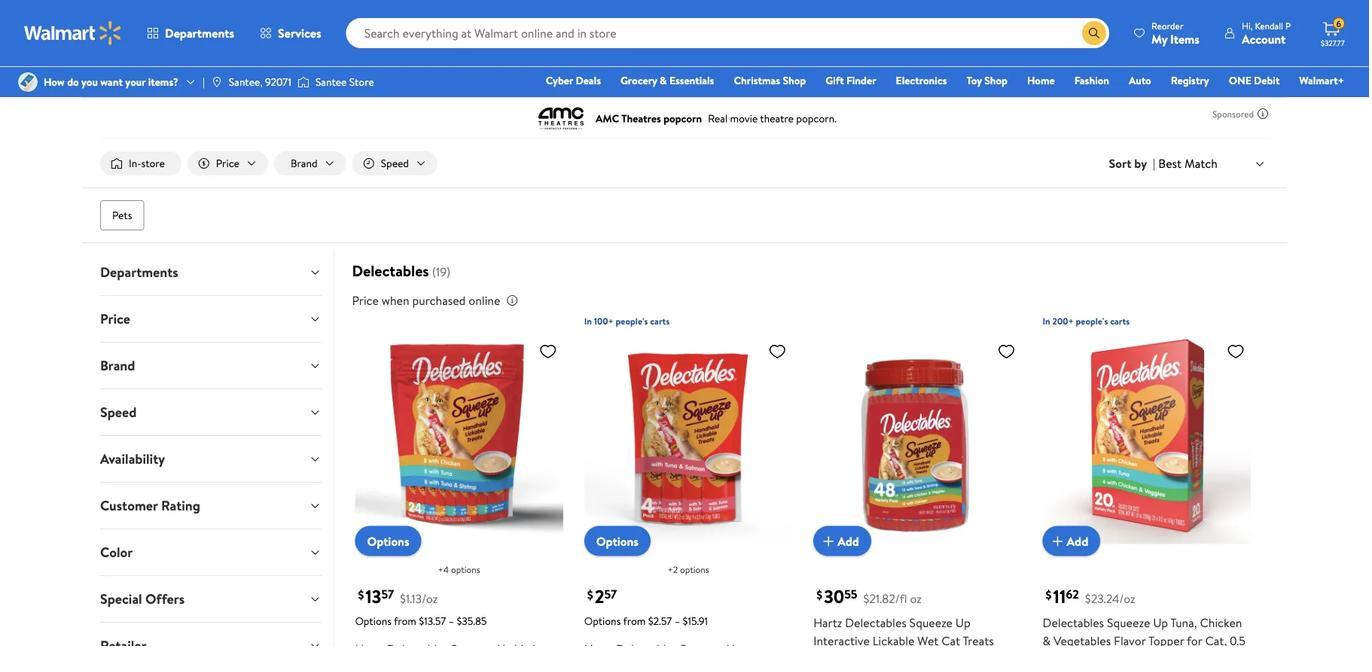 Task type: describe. For each thing, give the bounding box(es) containing it.
one debit
[[1229, 73, 1280, 88]]

oz
[[910, 590, 922, 607]]

hi,
[[1242, 19, 1253, 32]]

store
[[141, 156, 165, 171]]

add to favorites list, delectables squeeze up tuna, chicken & vegetables flavor topper for cat, 0.5 oz. (20 count) image
[[1227, 342, 1245, 361]]

special offers tab
[[88, 576, 333, 622]]

in for 2
[[584, 315, 592, 328]]

santee, 92071
[[229, 75, 291, 89]]

one
[[1229, 73, 1252, 88]]

by
[[1135, 155, 1147, 172]]

6
[[1337, 17, 1342, 30]]

best match button
[[1156, 154, 1269, 173]]

delectables inside $ 11 62 $23.24/oz delectables squeeze up tuna, chicken & vegetables flavor topper for cat, 0.
[[1043, 614, 1104, 631]]

home
[[1027, 73, 1055, 88]]

options down $ 2 57 on the bottom left of the page
[[584, 613, 621, 628]]

purchased
[[412, 292, 466, 309]]

 image for santee, 92071
[[211, 76, 223, 88]]

+4
[[438, 563, 449, 576]]

+2 options
[[668, 563, 709, 576]]

in 200+ people's carts
[[1043, 315, 1130, 328]]

flavor
[[1114, 632, 1146, 646]]

cat
[[942, 632, 960, 646]]

Walmart Site-Wide search field
[[346, 18, 1109, 48]]

account
[[1242, 31, 1286, 47]]

options up $ 2 57 on the bottom left of the page
[[596, 533, 639, 549]]

options from $2.57 – $15.91
[[584, 613, 708, 628]]

interactive
[[814, 632, 870, 646]]

people's for $23.24/oz
[[1076, 315, 1108, 328]]

0 horizontal spatial &
[[660, 73, 667, 88]]

auto
[[1129, 73, 1151, 88]]

(19)
[[432, 264, 451, 280]]

want
[[100, 75, 123, 89]]

reorder
[[1152, 19, 1184, 32]]

lickable
[[873, 632, 915, 646]]

topper
[[1149, 632, 1184, 646]]

0 vertical spatial |
[[203, 75, 205, 89]]

price tab
[[88, 296, 333, 342]]

people's for 2
[[616, 315, 648, 328]]

hartz delectables squeeze up interactive lickable wet cat treats variety pack, 48 count jar image
[[814, 336, 1022, 544]]

200+
[[1053, 315, 1074, 328]]

options for +2 options
[[680, 563, 709, 576]]

$327.77
[[1321, 38, 1345, 48]]

toy
[[967, 73, 982, 88]]

tuna,
[[1171, 614, 1197, 631]]

1 vertical spatial price
[[352, 292, 379, 309]]

legal information image
[[506, 295, 518, 307]]

92071
[[265, 75, 291, 89]]

$ for 11
[[1046, 587, 1052, 603]]

& inside $ 11 62 $23.24/oz delectables squeeze up tuna, chicken & vegetables flavor topper for cat, 0.
[[1043, 632, 1051, 646]]

ad disclaimer and feedback for skylinedisplayad image
[[1257, 108, 1269, 120]]

– inside $ 13 57 $1.13/oz options from $13.57 – $35.85
[[449, 613, 454, 628]]

add button for 'delectables squeeze up tuna, chicken & vegetables flavor topper for cat, 0.5 oz. (20 count)' 'image'
[[1043, 526, 1101, 556]]

13
[[366, 584, 381, 609]]

cyber deals
[[546, 73, 601, 88]]

speed inside sort and filter section element
[[381, 156, 409, 171]]

in-store
[[129, 156, 165, 171]]

electronics link
[[889, 72, 954, 88]]

toy shop
[[967, 73, 1008, 88]]

registry
[[1171, 73, 1209, 88]]

in-store button
[[100, 151, 181, 176]]

deals
[[576, 73, 601, 88]]

debit
[[1254, 73, 1280, 88]]

toy shop link
[[960, 72, 1014, 88]]

$ 2 57
[[587, 584, 617, 609]]

55
[[844, 586, 858, 603]]

christmas shop
[[734, 73, 806, 88]]

options link for hartz delectables squeeze up variety pack interactive lickable wet cat treat, 0.5oz (24 count) image
[[355, 526, 421, 556]]

for
[[1187, 632, 1203, 646]]

$ for 13
[[358, 587, 364, 603]]

| inside sort and filter section element
[[1153, 155, 1156, 172]]

santee store
[[316, 75, 374, 89]]

$ 13 57 $1.13/oz options from $13.57 – $35.85
[[355, 584, 487, 628]]

hartz delectables squeeze up interactive lickable wet cat treat tuna & salmon, 0.5oz tube (4 count) image
[[584, 336, 793, 544]]

add to cart image
[[1049, 532, 1067, 550]]

do
[[67, 75, 79, 89]]

57 for 13
[[381, 586, 394, 603]]

shop for christmas shop
[[783, 73, 806, 88]]

brand for the topmost the brand dropdown button
[[291, 156, 318, 171]]

0 vertical spatial brand button
[[274, 151, 346, 176]]

delectables (19)
[[352, 260, 451, 281]]

availability button
[[88, 436, 333, 482]]

$21.82/fl
[[864, 590, 907, 607]]

essentials
[[670, 73, 714, 88]]

color button
[[88, 530, 333, 576]]

up inside $ 30 55 $21.82/fl oz hartz delectables squeeze up interactive lickable wet cat treat
[[956, 614, 971, 631]]

walmart+ link
[[1293, 72, 1351, 88]]

special offers button
[[88, 576, 333, 622]]

in 100+ people's carts
[[584, 315, 670, 328]]

$35.85
[[457, 613, 487, 628]]

Search search field
[[346, 18, 1109, 48]]

62
[[1066, 586, 1079, 603]]

shop for toy shop
[[985, 73, 1008, 88]]

2 – from the left
[[675, 613, 680, 628]]

$1.13/oz
[[400, 590, 438, 607]]

 image for santee store
[[297, 75, 309, 90]]

departments tab
[[88, 249, 333, 295]]

how
[[44, 75, 65, 89]]

departments inside dropdown button
[[100, 263, 178, 282]]

kendall
[[1255, 19, 1283, 32]]

departments button
[[134, 15, 247, 51]]

special
[[100, 590, 142, 609]]

+2
[[668, 563, 678, 576]]

$13.57
[[419, 613, 446, 628]]

$15.91
[[683, 613, 708, 628]]

items
[[1171, 31, 1200, 47]]

squeeze inside $ 30 55 $21.82/fl oz hartz delectables squeeze up interactive lickable wet cat treat
[[910, 614, 953, 631]]

store
[[349, 75, 374, 89]]

availability
[[100, 450, 165, 469]]

sort
[[1109, 155, 1132, 172]]

up inside $ 11 62 $23.24/oz delectables squeeze up tuna, chicken & vegetables flavor topper for cat, 0.
[[1153, 614, 1168, 631]]

delectables inside $ 30 55 $21.82/fl oz hartz delectables squeeze up interactive lickable wet cat treat
[[845, 614, 907, 631]]

color
[[100, 543, 133, 562]]

vegetables
[[1054, 632, 1111, 646]]



Task type: vqa. For each thing, say whether or not it's contained in the screenshot.
the leftmost 57
yes



Task type: locate. For each thing, give the bounding box(es) containing it.
0 horizontal spatial from
[[394, 613, 416, 628]]

1 horizontal spatial speed
[[381, 156, 409, 171]]

sort by |
[[1109, 155, 1156, 172]]

my
[[1152, 31, 1168, 47]]

2 vertical spatial price
[[100, 310, 130, 328]]

departments up items?
[[165, 25, 234, 41]]

1 shop from the left
[[783, 73, 806, 88]]

0 horizontal spatial options
[[451, 563, 480, 576]]

from down $1.13/oz
[[394, 613, 416, 628]]

1 horizontal spatial price
[[216, 156, 239, 171]]

1 $ from the left
[[358, 587, 364, 603]]

carts for 2
[[650, 315, 670, 328]]

57 for 2
[[604, 586, 617, 603]]

add for add to cart image
[[1067, 533, 1088, 549]]

shop right toy
[[985, 73, 1008, 88]]

match
[[1185, 155, 1218, 172]]

$ left 13
[[358, 587, 364, 603]]

0 vertical spatial speed
[[381, 156, 409, 171]]

customer rating tab
[[88, 483, 333, 529]]

57
[[381, 586, 394, 603], [604, 586, 617, 603]]

sponsored
[[1213, 107, 1254, 120]]

auto link
[[1122, 72, 1158, 88]]

0 horizontal spatial up
[[956, 614, 971, 631]]

from
[[394, 613, 416, 628], [623, 613, 646, 628]]

shop
[[783, 73, 806, 88], [985, 73, 1008, 88]]

2 57 from the left
[[604, 586, 617, 603]]

1 vertical spatial brand
[[100, 356, 135, 375]]

2 add from the left
[[1067, 533, 1088, 549]]

57 left $1.13/oz
[[381, 586, 394, 603]]

0 horizontal spatial 57
[[381, 586, 394, 603]]

cat,
[[1205, 632, 1227, 646]]

options inside $ 13 57 $1.13/oz options from $13.57 – $35.85
[[355, 613, 392, 628]]

gift
[[826, 73, 844, 88]]

search icon image
[[1088, 27, 1100, 39]]

santee
[[316, 75, 347, 89]]

christmas shop link
[[727, 72, 813, 88]]

options down 13
[[355, 613, 392, 628]]

options right +4
[[451, 563, 480, 576]]

registry link
[[1164, 72, 1216, 88]]

brand inside "tab"
[[100, 356, 135, 375]]

0 horizontal spatial people's
[[616, 315, 648, 328]]

 image
[[18, 72, 38, 92]]

1 people's from the left
[[616, 315, 648, 328]]

2 options from the left
[[680, 563, 709, 576]]

add button for hartz delectables squeeze up interactive lickable wet cat treats variety pack, 48 count jar 'image'
[[814, 526, 871, 556]]

services
[[278, 25, 321, 41]]

1 horizontal spatial  image
[[297, 75, 309, 90]]

offers
[[145, 590, 185, 609]]

4 $ from the left
[[1046, 587, 1052, 603]]

delectables up vegetables
[[1043, 614, 1104, 631]]

2 horizontal spatial price
[[352, 292, 379, 309]]

1 57 from the left
[[381, 586, 394, 603]]

1 horizontal spatial up
[[1153, 614, 1168, 631]]

wet
[[918, 632, 939, 646]]

up up the topper
[[1153, 614, 1168, 631]]

price button right 'store'
[[187, 151, 268, 176]]

shop right christmas
[[783, 73, 806, 88]]

1 add button from the left
[[814, 526, 871, 556]]

hi, kendall p account
[[1242, 19, 1291, 47]]

options
[[451, 563, 480, 576], [680, 563, 709, 576]]

1 horizontal spatial squeeze
[[1107, 614, 1150, 631]]

delectables
[[352, 260, 429, 281], [845, 614, 907, 631], [1043, 614, 1104, 631]]

options
[[367, 533, 409, 549], [596, 533, 639, 549], [355, 613, 392, 628], [584, 613, 621, 628]]

cyber deals link
[[539, 72, 608, 88]]

– right $13.57
[[449, 613, 454, 628]]

2 horizontal spatial delectables
[[1043, 614, 1104, 631]]

home link
[[1021, 72, 1062, 88]]

delectables up when
[[352, 260, 429, 281]]

1 vertical spatial speed
[[100, 403, 137, 422]]

color tab
[[88, 530, 333, 576]]

1 vertical spatial departments
[[100, 263, 178, 282]]

shop inside "link"
[[985, 73, 1008, 88]]

add to favorites list, hartz delectables squeeze up interactive lickable wet cat treat tuna & salmon, 0.5oz tube (4 count) image
[[768, 342, 786, 361]]

add button
[[814, 526, 871, 556], [1043, 526, 1101, 556]]

up up the cat
[[956, 614, 971, 631]]

0 horizontal spatial speed
[[100, 403, 137, 422]]

options for +4 options
[[451, 563, 480, 576]]

& left vegetables
[[1043, 632, 1051, 646]]

0 vertical spatial departments
[[165, 25, 234, 41]]

1 vertical spatial price button
[[88, 296, 333, 342]]

$ for 2
[[587, 587, 593, 603]]

brand button
[[274, 151, 346, 176], [88, 343, 333, 389]]

0 horizontal spatial  image
[[211, 76, 223, 88]]

add button up 55
[[814, 526, 871, 556]]

$23.24/oz
[[1085, 590, 1136, 607]]

1 from from the left
[[394, 613, 416, 628]]

up
[[956, 614, 971, 631], [1153, 614, 1168, 631]]

$ for 30
[[817, 587, 823, 603]]

squeeze up wet
[[910, 614, 953, 631]]

squeeze
[[910, 614, 953, 631], [1107, 614, 1150, 631]]

2 squeeze from the left
[[1107, 614, 1150, 631]]

tab
[[88, 623, 333, 646]]

squeeze inside $ 11 62 $23.24/oz delectables squeeze up tuna, chicken & vegetables flavor topper for cat, 0.
[[1107, 614, 1150, 631]]

$2.57
[[648, 613, 672, 628]]

1 carts from the left
[[650, 315, 670, 328]]

2 options link from the left
[[584, 526, 651, 556]]

departments
[[165, 25, 234, 41], [100, 263, 178, 282]]

add button up 62
[[1043, 526, 1101, 556]]

brand tab
[[88, 343, 333, 389]]

1 horizontal spatial options link
[[584, 526, 651, 556]]

0 horizontal spatial add button
[[814, 526, 871, 556]]

grocery & essentials link
[[614, 72, 721, 88]]

speed tab
[[88, 389, 333, 435]]

in-
[[129, 156, 141, 171]]

3 $ from the left
[[817, 587, 823, 603]]

christmas
[[734, 73, 780, 88]]

options right +2
[[680, 563, 709, 576]]

price when purchased online
[[352, 292, 500, 309]]

 image right 92071
[[297, 75, 309, 90]]

reorder my items
[[1152, 19, 1200, 47]]

57 inside $ 2 57
[[604, 586, 617, 603]]

1 horizontal spatial brand
[[291, 156, 318, 171]]

2 add button from the left
[[1043, 526, 1101, 556]]

price button
[[187, 151, 268, 176], [88, 296, 333, 342]]

options link
[[355, 526, 421, 556], [584, 526, 651, 556]]

0 vertical spatial price
[[216, 156, 239, 171]]

speed button inside sort and filter section element
[[352, 151, 438, 176]]

100+
[[594, 315, 614, 328]]

2 in from the left
[[1043, 315, 1050, 328]]

speed inside 'tab'
[[100, 403, 137, 422]]

1 horizontal spatial from
[[623, 613, 646, 628]]

$ left 11
[[1046, 587, 1052, 603]]

speed button
[[352, 151, 438, 176], [88, 389, 333, 435]]

1 vertical spatial brand button
[[88, 343, 333, 389]]

$ inside $ 11 62 $23.24/oz delectables squeeze up tuna, chicken & vegetables flavor topper for cat, 0.
[[1046, 587, 1052, 603]]

0 horizontal spatial price
[[100, 310, 130, 328]]

0 horizontal spatial add
[[838, 533, 859, 549]]

options link for hartz delectables squeeze up interactive lickable wet cat treat tuna & salmon, 0.5oz tube (4 count) image
[[584, 526, 651, 556]]

carts right the 100+
[[650, 315, 670, 328]]

delectables up lickable
[[845, 614, 907, 631]]

1 vertical spatial &
[[1043, 632, 1051, 646]]

– right $2.57
[[675, 613, 680, 628]]

2 from from the left
[[623, 613, 646, 628]]

delectables squeeze up tuna, chicken & vegetables flavor topper for cat, 0.5 oz. (20 count) image
[[1043, 336, 1251, 544]]

one debit link
[[1222, 72, 1287, 88]]

add up 55
[[838, 533, 859, 549]]

$ 30 55 $21.82/fl oz hartz delectables squeeze up interactive lickable wet cat treat
[[814, 584, 994, 646]]

options up 13
[[367, 533, 409, 549]]

0 vertical spatial brand
[[291, 156, 318, 171]]

finder
[[847, 73, 876, 88]]

1 squeeze from the left
[[910, 614, 953, 631]]

$ left 30 on the right bottom
[[817, 587, 823, 603]]

from inside $ 13 57 $1.13/oz options from $13.57 – $35.85
[[394, 613, 416, 628]]

1 vertical spatial speed button
[[88, 389, 333, 435]]

0 horizontal spatial |
[[203, 75, 205, 89]]

2 $ from the left
[[587, 587, 593, 603]]

add to cart image
[[820, 532, 838, 550]]

carts right 200+
[[1110, 315, 1130, 328]]

1 horizontal spatial in
[[1043, 315, 1050, 328]]

cyber
[[546, 73, 573, 88]]

walmart+
[[1300, 73, 1344, 88]]

customer
[[100, 496, 158, 515]]

1 horizontal spatial speed button
[[352, 151, 438, 176]]

1 horizontal spatial people's
[[1076, 315, 1108, 328]]

57 inside $ 13 57 $1.13/oz options from $13.57 – $35.85
[[381, 586, 394, 603]]

1 horizontal spatial shop
[[985, 73, 1008, 88]]

0 horizontal spatial –
[[449, 613, 454, 628]]

 image left santee,
[[211, 76, 223, 88]]

1 horizontal spatial add
[[1067, 533, 1088, 549]]

1 horizontal spatial carts
[[1110, 315, 1130, 328]]

0 horizontal spatial squeeze
[[910, 614, 953, 631]]

1 horizontal spatial 57
[[604, 586, 617, 603]]

people's right 200+
[[1076, 315, 1108, 328]]

brand inside sort and filter section element
[[291, 156, 318, 171]]

30
[[824, 584, 844, 609]]

online
[[469, 292, 500, 309]]

items?
[[148, 75, 179, 89]]

options link up $ 2 57 on the bottom left of the page
[[584, 526, 651, 556]]

departments down pets link
[[100, 263, 178, 282]]

1 horizontal spatial –
[[675, 613, 680, 628]]

walmart image
[[24, 21, 122, 45]]

0 horizontal spatial delectables
[[352, 260, 429, 281]]

customer rating button
[[88, 483, 333, 529]]

grocery & essentials
[[621, 73, 714, 88]]

1 options from the left
[[451, 563, 480, 576]]

0 horizontal spatial shop
[[783, 73, 806, 88]]

0 vertical spatial price button
[[187, 151, 268, 176]]

add to favorites list, hartz delectables squeeze up variety pack interactive lickable wet cat treat, 0.5oz (24 count) image
[[539, 342, 557, 361]]

$ left 2
[[587, 587, 593, 603]]

2 carts from the left
[[1110, 315, 1130, 328]]

0 vertical spatial speed button
[[352, 151, 438, 176]]

1 horizontal spatial delectables
[[845, 614, 907, 631]]

how do you want your items?
[[44, 75, 179, 89]]

gift finder link
[[819, 72, 883, 88]]

in for $23.24/oz
[[1043, 315, 1050, 328]]

11
[[1053, 584, 1066, 609]]

rating
[[161, 496, 200, 515]]

2 shop from the left
[[985, 73, 1008, 88]]

1 in from the left
[[584, 315, 592, 328]]

fashion
[[1075, 73, 1109, 88]]

people's right the 100+
[[616, 315, 648, 328]]

| right items?
[[203, 75, 205, 89]]

1 horizontal spatial add button
[[1043, 526, 1101, 556]]

 image
[[297, 75, 309, 90], [211, 76, 223, 88]]

your
[[125, 75, 146, 89]]

$ inside $ 13 57 $1.13/oz options from $13.57 – $35.85
[[358, 587, 364, 603]]

sort and filter section element
[[82, 139, 1287, 188]]

1 – from the left
[[449, 613, 454, 628]]

0 horizontal spatial brand
[[100, 356, 135, 375]]

best match
[[1159, 155, 1218, 172]]

pets link
[[100, 200, 144, 231]]

services button
[[247, 15, 334, 51]]

0 vertical spatial &
[[660, 73, 667, 88]]

0 horizontal spatial options link
[[355, 526, 421, 556]]

special offers
[[100, 590, 185, 609]]

departments inside popup button
[[165, 25, 234, 41]]

from left $2.57
[[623, 613, 646, 628]]

brand for bottom the brand dropdown button
[[100, 356, 135, 375]]

hartz delectables squeeze up variety pack interactive lickable wet cat treat, 0.5oz (24 count) image
[[355, 336, 563, 544]]

add up 62
[[1067, 533, 1088, 549]]

0 horizontal spatial in
[[584, 315, 592, 328]]

2
[[595, 584, 604, 609]]

1 up from the left
[[956, 614, 971, 631]]

2 people's from the left
[[1076, 315, 1108, 328]]

0 horizontal spatial speed button
[[88, 389, 333, 435]]

57 up options from $2.57 – $15.91 at the bottom
[[604, 586, 617, 603]]

1 horizontal spatial &
[[1043, 632, 1051, 646]]

1 options link from the left
[[355, 526, 421, 556]]

availability tab
[[88, 436, 333, 482]]

you
[[81, 75, 98, 89]]

in left the 100+
[[584, 315, 592, 328]]

2 up from the left
[[1153, 614, 1168, 631]]

1 horizontal spatial |
[[1153, 155, 1156, 172]]

0 horizontal spatial carts
[[650, 315, 670, 328]]

&
[[660, 73, 667, 88], [1043, 632, 1051, 646]]

$ inside $ 30 55 $21.82/fl oz hartz delectables squeeze up interactive lickable wet cat treat
[[817, 587, 823, 603]]

p
[[1286, 19, 1291, 32]]

in left 200+
[[1043, 315, 1050, 328]]

& right the grocery
[[660, 73, 667, 88]]

gift finder
[[826, 73, 876, 88]]

when
[[382, 292, 409, 309]]

1 vertical spatial |
[[1153, 155, 1156, 172]]

squeeze up flavor
[[1107, 614, 1150, 631]]

| right the by on the right
[[1153, 155, 1156, 172]]

carts for $23.24/oz
[[1110, 315, 1130, 328]]

price button down departments tab
[[88, 296, 333, 342]]

carts
[[650, 315, 670, 328], [1110, 315, 1130, 328]]

add to favorites list, hartz delectables squeeze up interactive lickable wet cat treats variety pack, 48 count jar image
[[998, 342, 1016, 361]]

price inside tab
[[100, 310, 130, 328]]

options link up 13
[[355, 526, 421, 556]]

add for add to cart icon
[[838, 533, 859, 549]]

+4 options
[[438, 563, 480, 576]]

price inside sort and filter section element
[[216, 156, 239, 171]]

chicken
[[1200, 614, 1242, 631]]

1 add from the left
[[838, 533, 859, 549]]

$ inside $ 2 57
[[587, 587, 593, 603]]

pets
[[112, 208, 132, 223]]

1 horizontal spatial options
[[680, 563, 709, 576]]



